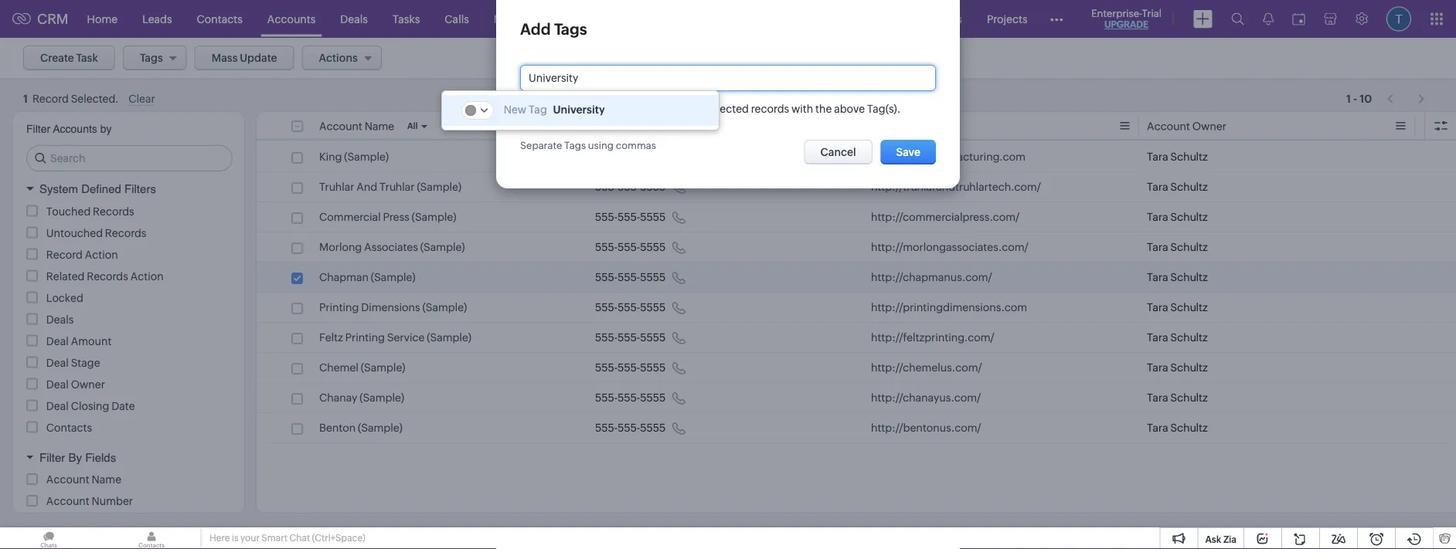 Task type: vqa. For each thing, say whether or not it's contained in the screenshot.


Task type: locate. For each thing, give the bounding box(es) containing it.
0 vertical spatial deals
[[340, 13, 368, 25]]

projects link
[[975, 0, 1040, 38]]

0 horizontal spatial deals
[[46, 314, 74, 326]]

deal for deal amount
[[46, 335, 69, 348]]

4 5555 from the top
[[640, 241, 666, 254]]

http://commercialpress.com/ link
[[871, 210, 1020, 225]]

(sample)
[[344, 151, 389, 163], [417, 181, 462, 193], [412, 211, 456, 223], [420, 241, 465, 254], [371, 271, 416, 284], [423, 302, 467, 314], [427, 332, 472, 344], [361, 362, 406, 374], [360, 392, 404, 404], [358, 422, 403, 435]]

tags left in at the left
[[650, 103, 674, 115]]

5 tara from the top
[[1147, 271, 1169, 284]]

services link
[[908, 0, 975, 38]]

tara for http://printingdimensions.com
[[1147, 302, 1169, 314]]

tara for http://truhlarandtruhlartech.com/
[[1147, 181, 1169, 193]]

chemel (sample) link
[[319, 360, 406, 376]]

1 tara schultz from the top
[[1147, 151, 1208, 163]]

tara schultz for http://truhlarandtruhlartech.com/
[[1147, 181, 1208, 193]]

2 1 - 10 from the top
[[1347, 92, 1373, 105]]

1 vertical spatial action
[[130, 270, 164, 283]]

1 deal from the top
[[46, 335, 69, 348]]

name for account number
[[92, 474, 121, 486]]

2 schultz from the top
[[1171, 181, 1208, 193]]

1 tara from the top
[[1147, 151, 1169, 163]]

0 vertical spatial filter
[[26, 123, 50, 135]]

option containing new tag
[[442, 95, 719, 126]]

0 horizontal spatial action
[[85, 249, 118, 261]]

reports
[[565, 13, 605, 25]]

tara for http://chanayus.com/
[[1147, 392, 1169, 404]]

0 horizontal spatial contacts
[[46, 422, 92, 434]]

chat
[[289, 534, 310, 544]]

tara schultz for http://chemelus.com/
[[1147, 362, 1208, 374]]

benton (sample) link
[[319, 421, 403, 436]]

list box
[[442, 91, 719, 130]]

contacts up mass
[[197, 13, 243, 25]]

7 555-555-5555 from the top
[[595, 332, 666, 344]]

untouched
[[46, 227, 103, 239]]

2 tara from the top
[[1147, 181, 1169, 193]]

schultz for http://bentonus.com/
[[1171, 422, 1208, 435]]

home link
[[75, 0, 130, 38]]

7 schultz from the top
[[1171, 332, 1208, 344]]

8 tara schultz from the top
[[1147, 362, 1208, 374]]

0 horizontal spatial truhlar
[[319, 181, 354, 193]]

1 vertical spatial deals
[[46, 314, 74, 326]]

stage
[[71, 357, 100, 369]]

10 tara schultz from the top
[[1147, 422, 1208, 435]]

555-555-5555 for benton (sample)
[[595, 422, 666, 435]]

schultz for http://morlongassociates.com/
[[1171, 241, 1208, 254]]

10 for first navigation from the bottom
[[1360, 92, 1373, 105]]

account name
[[319, 120, 394, 133], [46, 474, 121, 486]]

3 schultz from the top
[[1171, 211, 1208, 223]]

(sample) down chanay (sample)
[[358, 422, 403, 435]]

2 10 from the top
[[1360, 92, 1373, 105]]

save button
[[881, 140, 936, 165]]

6 555-555-5555 from the top
[[595, 302, 666, 314]]

records down the defined
[[93, 205, 134, 218]]

name for all
[[365, 120, 394, 133]]

task
[[76, 52, 98, 64]]

5555 for http://feltzprinting.com/
[[640, 332, 666, 344]]

555-555-5555 for chapman (sample)
[[595, 271, 666, 284]]

all
[[408, 121, 418, 131]]

home
[[87, 13, 118, 25]]

8 5555 from the top
[[640, 362, 666, 374]]

-
[[1354, 89, 1358, 102], [1354, 92, 1358, 105]]

action
[[85, 249, 118, 261], [130, 270, 164, 283]]

filter down record
[[26, 123, 50, 135]]

1 vertical spatial name
[[92, 474, 121, 486]]

8 555-555-5555 from the top
[[595, 362, 666, 374]]

0 horizontal spatial the
[[688, 103, 704, 115]]

deal stage
[[46, 357, 100, 369]]

555-555-5555 for chemel (sample)
[[595, 362, 666, 374]]

3 tara schultz from the top
[[1147, 211, 1208, 223]]

0 vertical spatial accounts
[[267, 13, 316, 25]]

1 vertical spatial printing
[[345, 332, 385, 344]]

tara for http://chemelus.com/
[[1147, 362, 1169, 374]]

0 vertical spatial owner
[[1193, 120, 1227, 133]]

3 555-555-5555 from the top
[[595, 211, 666, 223]]

4 tara from the top
[[1147, 241, 1169, 254]]

date
[[112, 400, 135, 413]]

1 vertical spatial records
[[105, 227, 146, 239]]

http://feltzprinting.com/
[[871, 332, 995, 344]]

1 vertical spatial account name
[[46, 474, 121, 486]]

5555 for http://commercialpress.com/
[[640, 211, 666, 223]]

5555 for http://bentonus.com/
[[640, 422, 666, 435]]

account
[[319, 120, 363, 133], [1147, 120, 1191, 133], [46, 474, 89, 486], [46, 496, 89, 508]]

2 555-555-5555 from the top
[[595, 181, 666, 193]]

row group
[[257, 142, 1457, 444]]

the right with
[[816, 103, 832, 115]]

0 vertical spatial action
[[85, 249, 118, 261]]

above
[[834, 103, 865, 115]]

name up number
[[92, 474, 121, 486]]

(sample) up printing dimensions (sample)
[[371, 271, 416, 284]]

deal down deal stage
[[46, 378, 69, 391]]

0 horizontal spatial accounts
[[53, 123, 97, 135]]

printing dimensions (sample)
[[319, 302, 467, 314]]

6 tara schultz from the top
[[1147, 302, 1208, 314]]

using
[[588, 140, 614, 152]]

1 5555 from the top
[[640, 151, 666, 163]]

record
[[32, 93, 69, 105]]

name left all
[[365, 120, 394, 133]]

2 navigation from the top
[[1380, 87, 1434, 110]]

new
[[504, 103, 527, 116]]

555-555-5555 for morlong associates (sample)
[[595, 241, 666, 254]]

1 vertical spatial contacts
[[46, 422, 92, 434]]

4 555-555-5555 from the top
[[595, 241, 666, 254]]

10 555-555-5555 from the top
[[595, 422, 666, 435]]

accounts down 1 record selected.
[[53, 123, 97, 135]]

3 deal from the top
[[46, 378, 69, 391]]

1 555-555-5555 from the top
[[595, 151, 666, 163]]

9 tara from the top
[[1147, 392, 1169, 404]]

upgrade
[[1105, 19, 1149, 30]]

9 tara schultz from the top
[[1147, 392, 1208, 404]]

1 horizontal spatial the
[[816, 103, 832, 115]]

deals
[[340, 13, 368, 25], [46, 314, 74, 326]]

the
[[688, 103, 704, 115], [816, 103, 832, 115]]

(sample) down feltz printing service (sample) link
[[361, 362, 406, 374]]

selected.
[[71, 93, 119, 105]]

2 - from the top
[[1354, 92, 1358, 105]]

1 for second navigation from the bottom
[[1347, 89, 1352, 102]]

dimensions
[[361, 302, 420, 314]]

10 tara from the top
[[1147, 422, 1169, 435]]

schultz for http://truhlarandtruhlartech.com/
[[1171, 181, 1208, 193]]

5555 for http://chemelus.com/
[[640, 362, 666, 374]]

(sample) right service
[[427, 332, 472, 344]]

4 schultz from the top
[[1171, 241, 1208, 254]]

tags right add
[[554, 20, 587, 38]]

records for untouched
[[105, 227, 146, 239]]

http://chanayus.com/
[[871, 392, 981, 404]]

6 tara from the top
[[1147, 302, 1169, 314]]

1 horizontal spatial owner
[[1193, 120, 1227, 133]]

here is your smart chat (ctrl+space)
[[210, 534, 366, 544]]

6 5555 from the top
[[640, 302, 666, 314]]

schultz for http://chapmanus.com/
[[1171, 271, 1208, 284]]

5 tara schultz from the top
[[1147, 271, 1208, 284]]

action down untouched records on the top left of page
[[130, 270, 164, 283]]

service
[[387, 332, 425, 344]]

http://morlongassociates.com/
[[871, 241, 1029, 254]]

account name for account number
[[46, 474, 121, 486]]

schultz for http://kingmanufacturing.com
[[1171, 151, 1208, 163]]

2 deal from the top
[[46, 357, 69, 369]]

chemel (sample)
[[319, 362, 406, 374]]

9 schultz from the top
[[1171, 392, 1208, 404]]

commercial press (sample) link
[[319, 210, 456, 225]]

0 horizontal spatial account name
[[46, 474, 121, 486]]

feltz printing service (sample)
[[319, 332, 472, 344]]

3 5555 from the top
[[640, 211, 666, 223]]

contacts link
[[184, 0, 255, 38]]

deal for deal owner
[[46, 378, 69, 391]]

records down record action
[[87, 270, 128, 283]]

2 tara schultz from the top
[[1147, 181, 1208, 193]]

phone
[[595, 120, 628, 133]]

1 schultz from the top
[[1171, 151, 1208, 163]]

filter left by
[[39, 451, 65, 465]]

tara schultz for http://printingdimensions.com
[[1147, 302, 1208, 314]]

contacts down closing
[[46, 422, 92, 434]]

8 schultz from the top
[[1171, 362, 1208, 374]]

truhlar left and
[[319, 181, 354, 193]]

3 tara from the top
[[1147, 211, 1169, 223]]

records down touched records
[[105, 227, 146, 239]]

touched records
[[46, 205, 134, 218]]

1 horizontal spatial account name
[[319, 120, 394, 133]]

chanay (sample)
[[319, 392, 404, 404]]

2 the from the left
[[816, 103, 832, 115]]

accounts up update
[[267, 13, 316, 25]]

deal down deal owner
[[46, 400, 69, 413]]

tags down leads
[[140, 52, 163, 64]]

overwrite any existing tags in the selected records with the above tag(s).
[[536, 103, 901, 115]]

5 5555 from the top
[[640, 271, 666, 284]]

2 5555 from the top
[[640, 181, 666, 193]]

2 truhlar from the left
[[380, 181, 415, 193]]

7 tara from the top
[[1147, 332, 1169, 344]]

tag(s).
[[867, 103, 901, 115]]

1 horizontal spatial name
[[365, 120, 394, 133]]

services
[[920, 13, 963, 25]]

1 vertical spatial owner
[[71, 378, 105, 391]]

None field
[[520, 65, 936, 91]]

deal amount
[[46, 335, 112, 348]]

accounts link
[[255, 0, 328, 38]]

1 vertical spatial filter
[[39, 451, 65, 465]]

0 vertical spatial account name
[[319, 120, 394, 133]]

cancel button
[[805, 140, 873, 165]]

10 schultz from the top
[[1171, 422, 1208, 435]]

existing
[[609, 103, 648, 115]]

0 horizontal spatial name
[[92, 474, 121, 486]]

filter inside filter by fields dropdown button
[[39, 451, 65, 465]]

7 tara schultz from the top
[[1147, 332, 1208, 344]]

- for second navigation from the bottom
[[1354, 89, 1358, 102]]

schultz
[[1171, 151, 1208, 163], [1171, 181, 1208, 193], [1171, 211, 1208, 223], [1171, 241, 1208, 254], [1171, 271, 1208, 284], [1171, 302, 1208, 314], [1171, 332, 1208, 344], [1171, 362, 1208, 374], [1171, 392, 1208, 404], [1171, 422, 1208, 435]]

option
[[442, 95, 719, 126]]

0 horizontal spatial owner
[[71, 378, 105, 391]]

truhlar and truhlar (sample) link
[[319, 179, 462, 195]]

5555 for http://truhlarandtruhlartech.com/
[[640, 181, 666, 193]]

1
[[1347, 89, 1352, 102], [1347, 92, 1352, 105], [23, 93, 28, 105]]

add tags
[[520, 20, 587, 38]]

deal left stage
[[46, 357, 69, 369]]

5555 for http://kingmanufacturing.com
[[640, 151, 666, 163]]

related
[[46, 270, 85, 283]]

meetings link
[[482, 0, 553, 38]]

action up related records action
[[85, 249, 118, 261]]

untouched records
[[46, 227, 146, 239]]

printing up chemel (sample)
[[345, 332, 385, 344]]

http://truhlarandtruhlartech.com/
[[871, 181, 1041, 193]]

7 5555 from the top
[[640, 332, 666, 344]]

4 deal from the top
[[46, 400, 69, 413]]

filter for filter accounts by
[[26, 123, 50, 135]]

5 555-555-5555 from the top
[[595, 271, 666, 284]]

ask
[[1206, 535, 1222, 545]]

record
[[46, 249, 83, 261]]

deal up deal stage
[[46, 335, 69, 348]]

tag
[[529, 103, 547, 116]]

records for related
[[87, 270, 128, 283]]

by
[[68, 451, 82, 465]]

chemel
[[319, 362, 359, 374]]

filter by fields button
[[12, 444, 244, 472]]

the right in at the left
[[688, 103, 704, 115]]

4 tara schultz from the top
[[1147, 241, 1208, 254]]

actions
[[319, 52, 358, 64]]

1 10 from the top
[[1360, 89, 1373, 102]]

0 vertical spatial contacts
[[197, 13, 243, 25]]

1 horizontal spatial truhlar
[[380, 181, 415, 193]]

0 vertical spatial records
[[93, 205, 134, 218]]

tara schultz
[[1147, 151, 1208, 163], [1147, 181, 1208, 193], [1147, 211, 1208, 223], [1147, 241, 1208, 254], [1147, 271, 1208, 284], [1147, 302, 1208, 314], [1147, 332, 1208, 344], [1147, 362, 1208, 374], [1147, 392, 1208, 404], [1147, 422, 1208, 435]]

(sample) up and
[[344, 151, 389, 163]]

1 for first navigation from the bottom
[[1347, 92, 1352, 105]]

9 5555 from the top
[[640, 392, 666, 404]]

9 555-555-5555 from the top
[[595, 392, 666, 404]]

(sample) right press
[[412, 211, 456, 223]]

filter accounts by
[[26, 123, 112, 135]]

10 5555 from the top
[[640, 422, 666, 435]]

2 vertical spatial records
[[87, 270, 128, 283]]

here
[[210, 534, 230, 544]]

http://chapmanus.com/ link
[[871, 270, 993, 285]]

0 vertical spatial name
[[365, 120, 394, 133]]

deals down 'locked'
[[46, 314, 74, 326]]

number
[[92, 496, 133, 508]]

navigation
[[1380, 84, 1434, 107], [1380, 87, 1434, 110]]

8 tara from the top
[[1147, 362, 1169, 374]]

deals up actions
[[340, 13, 368, 25]]

truhlar up press
[[380, 181, 415, 193]]

tara for http://morlongassociates.com/
[[1147, 241, 1169, 254]]

1 - from the top
[[1354, 89, 1358, 102]]

ask zia
[[1206, 535, 1237, 545]]

6 schultz from the top
[[1171, 302, 1208, 314]]

morlong associates (sample) link
[[319, 240, 465, 255]]

clear
[[129, 93, 155, 105]]

5 schultz from the top
[[1171, 271, 1208, 284]]

printing down "chapman"
[[319, 302, 359, 314]]

account name up the king (sample) link
[[319, 120, 394, 133]]

account name up account number
[[46, 474, 121, 486]]



Task type: describe. For each thing, give the bounding box(es) containing it.
tara schultz for http://chapmanus.com/
[[1147, 271, 1208, 284]]

10 for second navigation from the bottom
[[1360, 89, 1373, 102]]

press
[[383, 211, 410, 223]]

tara for http://kingmanufacturing.com
[[1147, 151, 1169, 163]]

king (sample) link
[[319, 149, 389, 165]]

feltz printing service (sample) link
[[319, 330, 472, 346]]

crm link
[[12, 11, 68, 27]]

any
[[589, 103, 607, 115]]

(sample) down chemel (sample) link
[[360, 392, 404, 404]]

commercial
[[319, 211, 381, 223]]

5555 for http://chanayus.com/
[[640, 392, 666, 404]]

separate tags using commas
[[520, 140, 656, 152]]

http://morlongassociates.com/ link
[[871, 240, 1029, 255]]

555-555-5555 for truhlar and truhlar (sample)
[[595, 181, 666, 193]]

trial
[[1143, 7, 1162, 19]]

filters
[[125, 182, 156, 196]]

reports link
[[553, 0, 617, 38]]

filter for filter by fields
[[39, 451, 65, 465]]

http://commercialpress.com/
[[871, 211, 1020, 223]]

benton
[[319, 422, 356, 435]]

and
[[357, 181, 378, 193]]

Search text field
[[27, 146, 232, 171]]

separate
[[520, 140, 562, 152]]

tara schultz for http://commercialpress.com/
[[1147, 211, 1208, 223]]

schultz for http://printingdimensions.com
[[1171, 302, 1208, 314]]

create task
[[40, 52, 98, 64]]

schultz for http://commercialpress.com/
[[1171, 211, 1208, 223]]

truhlar and truhlar (sample)
[[319, 181, 462, 193]]

deal for deal stage
[[46, 357, 69, 369]]

records for touched
[[93, 205, 134, 218]]

amount
[[71, 335, 112, 348]]

overwrite
[[536, 103, 586, 115]]

by
[[100, 123, 112, 135]]

555-555-5555 for commercial press (sample)
[[595, 211, 666, 223]]

deal owner
[[46, 378, 105, 391]]

http://bentonus.com/ link
[[871, 421, 982, 436]]

tags left using
[[564, 140, 586, 152]]

add
[[520, 20, 551, 38]]

enterprise-trial upgrade
[[1092, 7, 1162, 30]]

http://chanayus.com/ link
[[871, 390, 981, 406]]

account owner
[[1147, 120, 1227, 133]]

1 horizontal spatial action
[[130, 270, 164, 283]]

555-555-5555 for printing dimensions (sample)
[[595, 302, 666, 314]]

defined
[[81, 182, 121, 196]]

projects
[[987, 13, 1028, 25]]

owner for account owner
[[1193, 120, 1227, 133]]

http://chemelus.com/ link
[[871, 360, 983, 376]]

chats image
[[0, 528, 97, 550]]

555-555-5555 for feltz printing service (sample)
[[595, 332, 666, 344]]

list box containing new tag
[[442, 91, 719, 130]]

1 horizontal spatial contacts
[[197, 13, 243, 25]]

(sample) right associates
[[420, 241, 465, 254]]

row group containing king (sample)
[[257, 142, 1457, 444]]

schultz for http://feltzprinting.com/
[[1171, 332, 1208, 344]]

http://chemelus.com/
[[871, 362, 983, 374]]

tara for http://bentonus.com/
[[1147, 422, 1169, 435]]

Enter Tags text field
[[529, 72, 909, 84]]

tara for http://feltzprinting.com/
[[1147, 332, 1169, 344]]

schultz for http://chemelus.com/
[[1171, 362, 1208, 374]]

touched
[[46, 205, 91, 218]]

king (sample)
[[319, 151, 389, 163]]

http://feltzprinting.com/ link
[[871, 330, 995, 346]]

is
[[232, 534, 239, 544]]

selected
[[706, 103, 749, 115]]

1 navigation from the top
[[1380, 84, 1434, 107]]

(sample) up commercial press (sample) link
[[417, 181, 462, 193]]

create
[[40, 52, 74, 64]]

5555 for http://printingdimensions.com
[[640, 302, 666, 314]]

tara schultz for http://chanayus.com/
[[1147, 392, 1208, 404]]

http://bentonus.com/
[[871, 422, 982, 435]]

save
[[897, 146, 921, 159]]

printing dimensions (sample) link
[[319, 300, 467, 315]]

commas
[[616, 140, 656, 152]]

tara for http://chapmanus.com/
[[1147, 271, 1169, 284]]

0 vertical spatial printing
[[319, 302, 359, 314]]

1 1 - 10 from the top
[[1347, 89, 1373, 102]]

new tag university
[[504, 103, 605, 116]]

http://printingdimensions.com
[[871, 302, 1028, 314]]

http://printingdimensions.com link
[[871, 300, 1028, 315]]

1 truhlar from the left
[[319, 181, 354, 193]]

1 record selected.
[[23, 93, 119, 105]]

leads link
[[130, 0, 184, 38]]

(sample) up service
[[423, 302, 467, 314]]

cancel
[[821, 146, 857, 159]]

calls
[[445, 13, 469, 25]]

morlong
[[319, 241, 362, 254]]

tara schultz for http://bentonus.com/
[[1147, 422, 1208, 435]]

http://kingmanufacturing.com link
[[871, 149, 1026, 165]]

5555 for http://morlongassociates.com/
[[640, 241, 666, 254]]

account name for all
[[319, 120, 394, 133]]

crm
[[37, 11, 68, 27]]

system
[[39, 182, 78, 196]]

1 the from the left
[[688, 103, 704, 115]]

meetings
[[494, 13, 541, 25]]

chapman
[[319, 271, 369, 284]]

tara schultz for http://kingmanufacturing.com
[[1147, 151, 1208, 163]]

contacts image
[[103, 528, 200, 550]]

feltz
[[319, 332, 343, 344]]

mass
[[212, 52, 238, 64]]

website
[[871, 120, 912, 133]]

tara for http://commercialpress.com/
[[1147, 211, 1169, 223]]

mass update button
[[195, 46, 294, 70]]

chapman (sample) link
[[319, 270, 416, 285]]

system defined filters button
[[12, 176, 244, 203]]

chapman (sample)
[[319, 271, 416, 284]]

calls link
[[432, 0, 482, 38]]

1 vertical spatial accounts
[[53, 123, 97, 135]]

smart
[[262, 534, 288, 544]]

chanay
[[319, 392, 358, 404]]

deal for deal closing date
[[46, 400, 69, 413]]

5555 for http://chapmanus.com/
[[640, 271, 666, 284]]

555-555-5555 for king (sample)
[[595, 151, 666, 163]]

university
[[553, 103, 605, 116]]

owner for deal owner
[[71, 378, 105, 391]]

1 horizontal spatial deals
[[340, 13, 368, 25]]

morlong associates (sample)
[[319, 241, 465, 254]]

schultz for http://chanayus.com/
[[1171, 392, 1208, 404]]

king
[[319, 151, 342, 163]]

create task button
[[23, 46, 115, 70]]

account number
[[46, 496, 133, 508]]

- for first navigation from the bottom
[[1354, 92, 1358, 105]]

tara schultz for http://feltzprinting.com/
[[1147, 332, 1208, 344]]

1 horizontal spatial accounts
[[267, 13, 316, 25]]

enterprise-
[[1092, 7, 1143, 19]]

555-555-5555 for chanay (sample)
[[595, 392, 666, 404]]

benton (sample)
[[319, 422, 403, 435]]

tasks link
[[380, 0, 432, 38]]

tara schultz for http://morlongassociates.com/
[[1147, 241, 1208, 254]]



